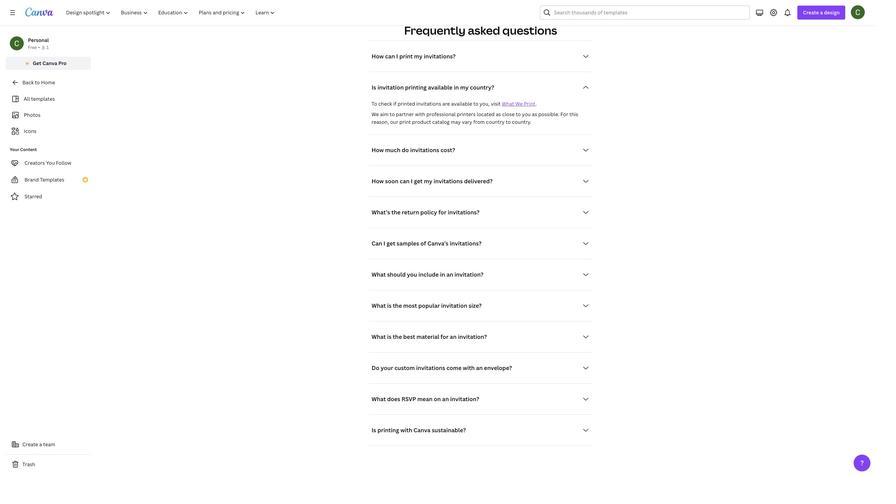 Task type: locate. For each thing, give the bounding box(es) containing it.
0 vertical spatial create
[[804, 9, 820, 16]]

in up to check if printed invitations are available to you, visit what we print .
[[454, 83, 459, 91]]

0 vertical spatial available
[[428, 83, 453, 91]]

1 vertical spatial my
[[461, 83, 469, 91]]

is for is invitation printing available in my country?
[[372, 83, 376, 91]]

1 horizontal spatial can
[[400, 177, 410, 185]]

how soon can i get my invitations delivered? button
[[369, 174, 593, 188]]

invitations
[[417, 100, 442, 107], [411, 146, 440, 154], [434, 177, 463, 185], [417, 364, 446, 372]]

0 horizontal spatial printing
[[378, 427, 399, 434]]

a inside create a design "dropdown button"
[[821, 9, 824, 16]]

to inside the back to home link
[[35, 79, 40, 86]]

1 horizontal spatial i
[[397, 52, 398, 60]]

how for how much do invitations cost?
[[372, 146, 384, 154]]

what inside what is the most popular invitation size? dropdown button
[[372, 302, 386, 310]]

how for how soon can i get my invitations delivered?
[[372, 177, 384, 185]]

create inside button
[[22, 441, 38, 448]]

0 horizontal spatial my
[[414, 52, 423, 60]]

1 horizontal spatial create
[[804, 9, 820, 16]]

what for what does rsvp mean on an invitation?
[[372, 395, 386, 403]]

1 vertical spatial get
[[387, 240, 396, 247]]

1 vertical spatial is
[[387, 333, 392, 341]]

what
[[502, 100, 515, 107], [372, 271, 386, 278], [372, 302, 386, 310], [372, 333, 386, 341], [372, 395, 386, 403]]

all templates
[[24, 96, 55, 102]]

an left envelope? at the right bottom
[[476, 364, 483, 372]]

print inside the we aim to partner with professional printers located as close to you as possible. for this reason, our print product catalog may vary from country to country.
[[400, 119, 411, 125]]

0 horizontal spatial in
[[440, 271, 446, 278]]

the for best
[[393, 333, 402, 341]]

in inside dropdown button
[[440, 271, 446, 278]]

create for create a team
[[22, 441, 38, 448]]

my down frequently
[[414, 52, 423, 60]]

0 vertical spatial canva
[[42, 60, 57, 67]]

1 is from the top
[[387, 302, 392, 310]]

None search field
[[541, 6, 751, 20]]

create left team
[[22, 441, 38, 448]]

in for available
[[454, 83, 459, 91]]

what inside what is the best material for an invitation? dropdown button
[[372, 333, 386, 341]]

canva left sustainable?
[[414, 427, 431, 434]]

canva
[[42, 60, 57, 67], [414, 427, 431, 434]]

1 vertical spatial a
[[39, 441, 42, 448]]

1 vertical spatial is
[[372, 427, 376, 434]]

get right soon
[[414, 177, 423, 185]]

1 vertical spatial we
[[372, 111, 379, 117]]

how inside the how can i print my invitations? dropdown button
[[372, 52, 384, 60]]

invitation up if
[[378, 83, 404, 91]]

1 horizontal spatial with
[[415, 111, 426, 117]]

0 vertical spatial invitation?
[[455, 271, 484, 278]]

available up printers
[[452, 100, 473, 107]]

2 horizontal spatial i
[[411, 177, 413, 185]]

2 vertical spatial invitation?
[[451, 395, 480, 403]]

my
[[414, 52, 423, 60], [461, 83, 469, 91], [424, 177, 433, 185]]

0 vertical spatial get
[[414, 177, 423, 185]]

create inside "dropdown button"
[[804, 9, 820, 16]]

0 horizontal spatial with
[[401, 427, 413, 434]]

0 horizontal spatial we
[[372, 111, 379, 117]]

located
[[477, 111, 495, 117]]

what for what is the best material for an invitation?
[[372, 333, 386, 341]]

what inside what should you include in an invitation? dropdown button
[[372, 271, 386, 278]]

0 vertical spatial for
[[439, 208, 447, 216]]

you right should
[[407, 271, 418, 278]]

0 horizontal spatial get
[[387, 240, 396, 247]]

free
[[28, 44, 37, 50]]

a
[[821, 9, 824, 16], [39, 441, 42, 448]]

what is the most popular invitation size? button
[[369, 299, 593, 313]]

2 vertical spatial with
[[401, 427, 413, 434]]

is invitation printing available in my country?
[[372, 83, 495, 91]]

you
[[522, 111, 531, 117], [407, 271, 418, 278]]

invitations? inside the how can i print my invitations? dropdown button
[[424, 52, 456, 60]]

invitations?
[[424, 52, 456, 60], [448, 208, 480, 216], [450, 240, 482, 247]]

0 horizontal spatial a
[[39, 441, 42, 448]]

0 vertical spatial the
[[392, 208, 401, 216]]

2 vertical spatial the
[[393, 333, 402, 341]]

printing up printed at the top left of the page
[[405, 83, 427, 91]]

get canva pro button
[[6, 57, 91, 70]]

1 horizontal spatial you
[[522, 111, 531, 117]]

to check if printed invitations are available to you, visit what we print .
[[372, 100, 537, 107]]

2 vertical spatial how
[[372, 177, 384, 185]]

we
[[516, 100, 523, 107], [372, 111, 379, 117]]

printing down does
[[378, 427, 399, 434]]

my up policy
[[424, 177, 433, 185]]

available
[[428, 83, 453, 91], [452, 100, 473, 107]]

templates
[[31, 96, 55, 102]]

invitations? inside what's the return policy for invitations? "dropdown button"
[[448, 208, 480, 216]]

1 print from the top
[[400, 52, 413, 60]]

i
[[397, 52, 398, 60], [411, 177, 413, 185], [384, 240, 386, 247]]

on
[[434, 395, 441, 403]]

home
[[41, 79, 55, 86]]

1
[[47, 44, 49, 50]]

invitation?
[[455, 271, 484, 278], [458, 333, 487, 341], [451, 395, 480, 403]]

what left best
[[372, 333, 386, 341]]

do your custom invitations come with an envelope?
[[372, 364, 512, 372]]

create
[[804, 9, 820, 16], [22, 441, 38, 448]]

create left design
[[804, 9, 820, 16]]

0 horizontal spatial canva
[[42, 60, 57, 67]]

how inside how soon can i get my invitations delivered? dropdown button
[[372, 177, 384, 185]]

should
[[387, 271, 406, 278]]

1 vertical spatial printing
[[378, 427, 399, 434]]

team
[[43, 441, 55, 448]]

is left most
[[387, 302, 392, 310]]

what left should
[[372, 271, 386, 278]]

we left aim at the left
[[372, 111, 379, 117]]

print
[[400, 52, 413, 60], [400, 119, 411, 125]]

can
[[385, 52, 395, 60], [400, 177, 410, 185]]

a left design
[[821, 9, 824, 16]]

you inside the we aim to partner with professional printers located as close to you as possible. for this reason, our print product catalog may vary from country to country.
[[522, 111, 531, 117]]

as down .
[[532, 111, 538, 117]]

country.
[[512, 119, 532, 125]]

invitations? for how can i print my invitations?
[[424, 52, 456, 60]]

christina overa image
[[852, 5, 866, 19]]

we left print
[[516, 100, 523, 107]]

invitation left size? in the bottom of the page
[[441, 302, 468, 310]]

invitations inside 'dropdown button'
[[411, 146, 440, 154]]

1 vertical spatial invitation
[[441, 302, 468, 310]]

in inside dropdown button
[[454, 83, 459, 91]]

you up country.
[[522, 111, 531, 117]]

0 vertical spatial print
[[400, 52, 413, 60]]

creators you follow
[[25, 160, 71, 166]]

photos link
[[10, 109, 87, 122]]

questions
[[503, 23, 558, 38]]

all templates link
[[10, 92, 87, 106]]

best
[[404, 333, 416, 341]]

printing
[[405, 83, 427, 91], [378, 427, 399, 434]]

is left best
[[387, 333, 392, 341]]

frequently
[[405, 23, 466, 38]]

the left most
[[393, 302, 402, 310]]

creators
[[25, 160, 45, 166]]

1 horizontal spatial in
[[454, 83, 459, 91]]

canva left pro
[[42, 60, 57, 67]]

how can i print my invitations?
[[372, 52, 456, 60]]

invitation? for what does rsvp mean on an invitation?
[[451, 395, 480, 403]]

a inside create a team button
[[39, 441, 42, 448]]

canva inside button
[[42, 60, 57, 67]]

invitations? down delivered?
[[448, 208, 480, 216]]

what's the return policy for invitations?
[[372, 208, 480, 216]]

0 vertical spatial we
[[516, 100, 523, 107]]

photos
[[24, 112, 41, 118]]

the left best
[[393, 333, 402, 341]]

for right the material
[[441, 333, 449, 341]]

2 is from the top
[[372, 427, 376, 434]]

3 how from the top
[[372, 177, 384, 185]]

the
[[392, 208, 401, 216], [393, 302, 402, 310], [393, 333, 402, 341]]

0 horizontal spatial you
[[407, 271, 418, 278]]

1 vertical spatial can
[[400, 177, 410, 185]]

possible.
[[539, 111, 560, 117]]

back to home link
[[6, 76, 91, 90]]

1 horizontal spatial as
[[532, 111, 538, 117]]

1 vertical spatial the
[[393, 302, 402, 310]]

2 vertical spatial my
[[424, 177, 433, 185]]

0 vertical spatial printing
[[405, 83, 427, 91]]

a left team
[[39, 441, 42, 448]]

1 vertical spatial create
[[22, 441, 38, 448]]

2 as from the left
[[532, 111, 538, 117]]

0 horizontal spatial i
[[384, 240, 386, 247]]

all
[[24, 96, 30, 102]]

1 vertical spatial with
[[463, 364, 475, 372]]

reason,
[[372, 119, 389, 125]]

is
[[387, 302, 392, 310], [387, 333, 392, 341]]

invitation? inside dropdown button
[[455, 271, 484, 278]]

0 vertical spatial invitations?
[[424, 52, 456, 60]]

my for invitations
[[424, 177, 433, 185]]

1 vertical spatial in
[[440, 271, 446, 278]]

0 vertical spatial a
[[821, 9, 824, 16]]

invitation? up size? in the bottom of the page
[[455, 271, 484, 278]]

with inside the we aim to partner with professional printers located as close to you as possible. for this reason, our print product catalog may vary from country to country.
[[415, 111, 426, 117]]

1 horizontal spatial get
[[414, 177, 423, 185]]

invitations? right the canva's
[[450, 240, 482, 247]]

an right on
[[443, 395, 449, 403]]

2 how from the top
[[372, 146, 384, 154]]

with
[[415, 111, 426, 117], [463, 364, 475, 372], [401, 427, 413, 434]]

in
[[454, 83, 459, 91], [440, 271, 446, 278]]

1 vertical spatial print
[[400, 119, 411, 125]]

an right include
[[447, 271, 454, 278]]

sustainable?
[[432, 427, 466, 434]]

the left return
[[392, 208, 401, 216]]

1 horizontal spatial printing
[[405, 83, 427, 91]]

with right "come"
[[463, 364, 475, 372]]

0 vertical spatial how
[[372, 52, 384, 60]]

1 is from the top
[[372, 83, 376, 91]]

icons link
[[10, 125, 87, 138]]

0 vertical spatial is
[[372, 83, 376, 91]]

print
[[524, 100, 536, 107]]

a for design
[[821, 9, 824, 16]]

are
[[443, 100, 450, 107]]

our
[[390, 119, 399, 125]]

0 vertical spatial in
[[454, 83, 459, 91]]

0 vertical spatial invitation
[[378, 83, 404, 91]]

templates
[[40, 176, 64, 183]]

1 vertical spatial you
[[407, 271, 418, 278]]

1 vertical spatial how
[[372, 146, 384, 154]]

1 horizontal spatial we
[[516, 100, 523, 107]]

professional
[[427, 111, 456, 117]]

invitation? right on
[[451, 395, 480, 403]]

my left the country?
[[461, 83, 469, 91]]

to
[[35, 79, 40, 86], [474, 100, 479, 107], [390, 111, 395, 117], [516, 111, 521, 117], [506, 119, 511, 125]]

1 vertical spatial invitations?
[[448, 208, 480, 216]]

printed
[[398, 100, 415, 107]]

2 vertical spatial invitations?
[[450, 240, 482, 247]]

1 horizontal spatial my
[[424, 177, 433, 185]]

0 horizontal spatial as
[[496, 111, 501, 117]]

get
[[414, 177, 423, 185], [387, 240, 396, 247]]

what left most
[[372, 302, 386, 310]]

get right can at the bottom left
[[387, 240, 396, 247]]

for right policy
[[439, 208, 447, 216]]

with up product
[[415, 111, 426, 117]]

0 vertical spatial is
[[387, 302, 392, 310]]

trash
[[22, 461, 35, 468]]

0 horizontal spatial can
[[385, 52, 395, 60]]

invitations? down frequently
[[424, 52, 456, 60]]

an inside dropdown button
[[447, 271, 454, 278]]

invitation? down size? in the bottom of the page
[[458, 333, 487, 341]]

popular
[[419, 302, 440, 310]]

starred link
[[6, 190, 91, 204]]

is for best
[[387, 333, 392, 341]]

1 vertical spatial invitation?
[[458, 333, 487, 341]]

1 vertical spatial for
[[441, 333, 449, 341]]

to left you,
[[474, 100, 479, 107]]

1 horizontal spatial invitation
[[441, 302, 468, 310]]

1 as from the left
[[496, 111, 501, 117]]

available up are
[[428, 83, 453, 91]]

icons
[[24, 128, 37, 134]]

create a design button
[[798, 6, 846, 20]]

1 vertical spatial canva
[[414, 427, 431, 434]]

to up our
[[390, 111, 395, 117]]

2 horizontal spatial my
[[461, 83, 469, 91]]

is printing with canva sustainable? button
[[369, 423, 593, 437]]

brand templates link
[[6, 173, 91, 187]]

how soon can i get my invitations delivered?
[[372, 177, 493, 185]]

what left does
[[372, 395, 386, 403]]

your
[[10, 147, 19, 153]]

free •
[[28, 44, 40, 50]]

catalog
[[433, 119, 450, 125]]

country
[[486, 119, 505, 125]]

in right include
[[440, 271, 446, 278]]

to right back
[[35, 79, 40, 86]]

1 horizontal spatial canva
[[414, 427, 431, 434]]

invitations right do
[[411, 146, 440, 154]]

how inside 'how much do invitations cost?' 'dropdown button'
[[372, 146, 384, 154]]

0 vertical spatial with
[[415, 111, 426, 117]]

much
[[385, 146, 401, 154]]

1 how from the top
[[372, 52, 384, 60]]

get
[[33, 60, 41, 67]]

as up country
[[496, 111, 501, 117]]

trash link
[[6, 458, 91, 472]]

follow
[[56, 160, 71, 166]]

2 print from the top
[[400, 119, 411, 125]]

from
[[474, 119, 485, 125]]

2 is from the top
[[387, 333, 392, 341]]

vary
[[462, 119, 473, 125]]

your
[[381, 364, 394, 372]]

0 vertical spatial you
[[522, 111, 531, 117]]

creators you follow link
[[6, 156, 91, 170]]

with down rsvp
[[401, 427, 413, 434]]

0 horizontal spatial create
[[22, 441, 38, 448]]

what inside what does rsvp mean on an invitation? dropdown button
[[372, 395, 386, 403]]

for inside what is the best material for an invitation? dropdown button
[[441, 333, 449, 341]]

1 horizontal spatial a
[[821, 9, 824, 16]]



Task type: describe. For each thing, give the bounding box(es) containing it.
canva inside dropdown button
[[414, 427, 431, 434]]

how much do invitations cost? button
[[369, 143, 593, 157]]

what we print link
[[502, 100, 536, 107]]

the inside "dropdown button"
[[392, 208, 401, 216]]

delivered?
[[464, 177, 493, 185]]

country?
[[470, 83, 495, 91]]

can i get samples of canva's invitations? button
[[369, 236, 593, 250]]

Search search field
[[555, 6, 746, 19]]

visit
[[491, 100, 501, 107]]

2 vertical spatial i
[[384, 240, 386, 247]]

cost?
[[441, 146, 456, 154]]

create for create a design
[[804, 9, 820, 16]]

what up close
[[502, 100, 515, 107]]

how for how can i print my invitations?
[[372, 52, 384, 60]]

size?
[[469, 302, 482, 310]]

how much do invitations cost?
[[372, 146, 456, 154]]

personal
[[28, 37, 49, 43]]

what does rsvp mean on an invitation?
[[372, 395, 480, 403]]

pro
[[58, 60, 67, 67]]

does
[[387, 395, 401, 403]]

you
[[46, 160, 55, 166]]

invitations left delivered?
[[434, 177, 463, 185]]

what for what is the most popular invitation size?
[[372, 302, 386, 310]]

1 vertical spatial available
[[452, 100, 473, 107]]

to
[[372, 100, 377, 107]]

canva's
[[428, 240, 449, 247]]

do your custom invitations come with an envelope? button
[[369, 361, 593, 375]]

a for team
[[39, 441, 42, 448]]

invitations? inside can i get samples of canva's invitations? dropdown button
[[450, 240, 482, 247]]

material
[[417, 333, 440, 341]]

•
[[38, 44, 40, 50]]

what should you include in an invitation? button
[[369, 268, 593, 282]]

mean
[[418, 395, 433, 403]]

back to home
[[22, 79, 55, 86]]

envelope?
[[484, 364, 512, 372]]

samples
[[397, 240, 419, 247]]

soon
[[385, 177, 399, 185]]

what is the most popular invitation size?
[[372, 302, 482, 310]]

you,
[[480, 100, 490, 107]]

an right the material
[[450, 333, 457, 341]]

do
[[372, 364, 380, 372]]

what for what should you include in an invitation?
[[372, 271, 386, 278]]

what is the best material for an invitation?
[[372, 333, 487, 341]]

can
[[372, 240, 383, 247]]

do
[[402, 146, 409, 154]]

what's the return policy for invitations? button
[[369, 205, 593, 219]]

1 vertical spatial i
[[411, 177, 413, 185]]

my for country?
[[461, 83, 469, 91]]

printing inside is invitation printing available in my country? dropdown button
[[405, 83, 427, 91]]

create a design
[[804, 9, 840, 16]]

0 vertical spatial my
[[414, 52, 423, 60]]

what does rsvp mean on an invitation? button
[[369, 392, 593, 406]]

invitation? for what should you include in an invitation?
[[455, 271, 484, 278]]

brand
[[25, 176, 39, 183]]

available inside is invitation printing available in my country? dropdown button
[[428, 83, 453, 91]]

policy
[[421, 208, 438, 216]]

your content
[[10, 147, 37, 153]]

we aim to partner with professional printers located as close to you as possible. for this reason, our print product catalog may vary from country to country.
[[372, 111, 579, 125]]

of
[[421, 240, 426, 247]]

top level navigation element
[[62, 6, 281, 20]]

is invitation printing available in my country? button
[[369, 80, 593, 94]]

0 vertical spatial can
[[385, 52, 395, 60]]

printing inside is printing with canva sustainable? dropdown button
[[378, 427, 399, 434]]

this
[[570, 111, 579, 117]]

design
[[825, 9, 840, 16]]

you inside dropdown button
[[407, 271, 418, 278]]

for
[[561, 111, 569, 117]]

what should you include in an invitation?
[[372, 271, 484, 278]]

0 vertical spatial i
[[397, 52, 398, 60]]

is for most
[[387, 302, 392, 310]]

asked
[[468, 23, 501, 38]]

include
[[419, 271, 439, 278]]

0 horizontal spatial invitation
[[378, 83, 404, 91]]

what's
[[372, 208, 390, 216]]

back
[[22, 79, 34, 86]]

check
[[379, 100, 392, 107]]

create a team button
[[6, 438, 91, 452]]

partner
[[396, 111, 414, 117]]

for inside what's the return policy for invitations? "dropdown button"
[[439, 208, 447, 216]]

custom
[[395, 364, 415, 372]]

most
[[404, 302, 417, 310]]

aim
[[380, 111, 389, 117]]

return
[[402, 208, 419, 216]]

is printing with canva sustainable?
[[372, 427, 466, 434]]

invitations left "come"
[[417, 364, 446, 372]]

print inside dropdown button
[[400, 52, 413, 60]]

the for most
[[393, 302, 402, 310]]

2 horizontal spatial with
[[463, 364, 475, 372]]

in for include
[[440, 271, 446, 278]]

close
[[503, 111, 515, 117]]

invitations? for what's the return policy for invitations?
[[448, 208, 480, 216]]

to up country.
[[516, 111, 521, 117]]

is for is printing with canva sustainable?
[[372, 427, 376, 434]]

frequently asked questions
[[405, 23, 558, 38]]

to down close
[[506, 119, 511, 125]]

we inside the we aim to partner with professional printers located as close to you as possible. for this reason, our print product catalog may vary from country to country.
[[372, 111, 379, 117]]

invitations up professional
[[417, 100, 442, 107]]



Task type: vqa. For each thing, say whether or not it's contained in the screenshot.
menu bar on the top
no



